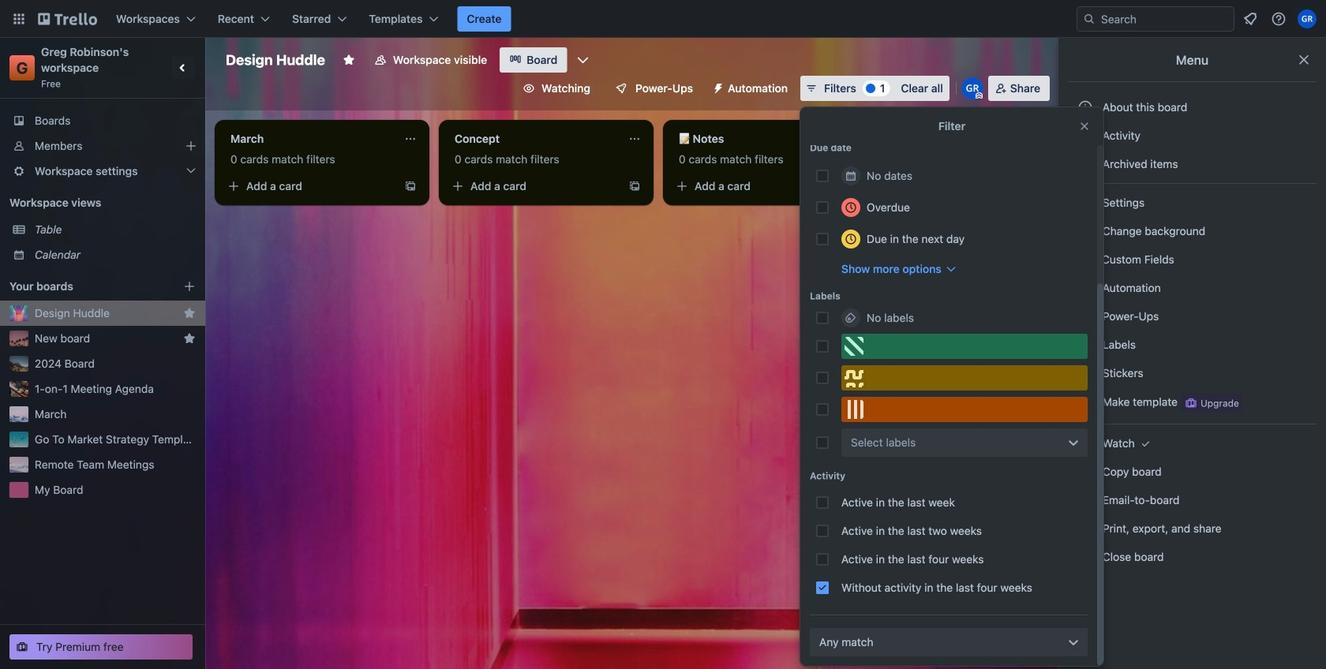 Task type: locate. For each thing, give the bounding box(es) containing it.
add board image
[[183, 280, 196, 293]]

3 create from template… image from the left
[[853, 180, 866, 193]]

search image
[[1084, 13, 1096, 25]]

create from template… image
[[404, 180, 417, 193], [629, 180, 641, 193], [853, 180, 866, 193]]

sm image
[[706, 76, 728, 98], [1078, 156, 1094, 172], [1078, 337, 1094, 353], [1078, 366, 1094, 381], [1138, 436, 1154, 452], [1078, 493, 1094, 509], [1078, 521, 1094, 537], [1078, 550, 1094, 565]]

2 sm image from the top
[[1078, 195, 1094, 211]]

1 horizontal spatial create from template… image
[[629, 180, 641, 193]]

3 sm image from the top
[[1078, 280, 1094, 296]]

2 horizontal spatial create from template… image
[[853, 180, 866, 193]]

workspace navigation collapse icon image
[[172, 57, 194, 79]]

your boards with 8 items element
[[9, 277, 160, 296]]

0 vertical spatial starred icon image
[[183, 307, 196, 320]]

2 starred icon image from the top
[[183, 333, 196, 345]]

color: orange, title: none element
[[842, 397, 1088, 423]]

color: yellow, title: none element
[[842, 366, 1088, 391]]

star or unstar board image
[[343, 54, 355, 66]]

sm image
[[1078, 128, 1094, 144], [1078, 195, 1094, 211], [1078, 280, 1094, 296], [1078, 309, 1094, 325], [1078, 394, 1094, 410], [1078, 436, 1094, 452], [1078, 464, 1094, 480]]

None text field
[[221, 126, 398, 152], [670, 126, 847, 152], [221, 126, 398, 152], [670, 126, 847, 152]]

starred icon image
[[183, 307, 196, 320], [183, 333, 196, 345]]

color: green, title: none element
[[842, 334, 1088, 359]]

1 vertical spatial starred icon image
[[183, 333, 196, 345]]

this member is an admin of this board. image
[[976, 92, 983, 100]]

0 horizontal spatial create from template… image
[[404, 180, 417, 193]]

1 sm image from the top
[[1078, 128, 1094, 144]]

Board name text field
[[218, 47, 333, 73]]



Task type: vqa. For each thing, say whether or not it's contained in the screenshot.
"Starred Icon"
yes



Task type: describe. For each thing, give the bounding box(es) containing it.
2 create from template… image from the left
[[629, 180, 641, 193]]

greg robinson (gregrobinson96) image
[[962, 77, 984, 100]]

7 sm image from the top
[[1078, 464, 1094, 480]]

customize views image
[[575, 52, 591, 68]]

0 notifications image
[[1242, 9, 1261, 28]]

close popover image
[[1079, 120, 1092, 133]]

open information menu image
[[1272, 11, 1287, 27]]

1 starred icon image from the top
[[183, 307, 196, 320]]

Search field
[[1096, 8, 1234, 30]]

5 sm image from the top
[[1078, 394, 1094, 410]]

back to home image
[[38, 6, 97, 32]]

6 sm image from the top
[[1078, 436, 1094, 452]]

greg robinson (gregrobinson96) image
[[1298, 9, 1317, 28]]

primary element
[[0, 0, 1327, 38]]

1 create from template… image from the left
[[404, 180, 417, 193]]

4 sm image from the top
[[1078, 309, 1094, 325]]



